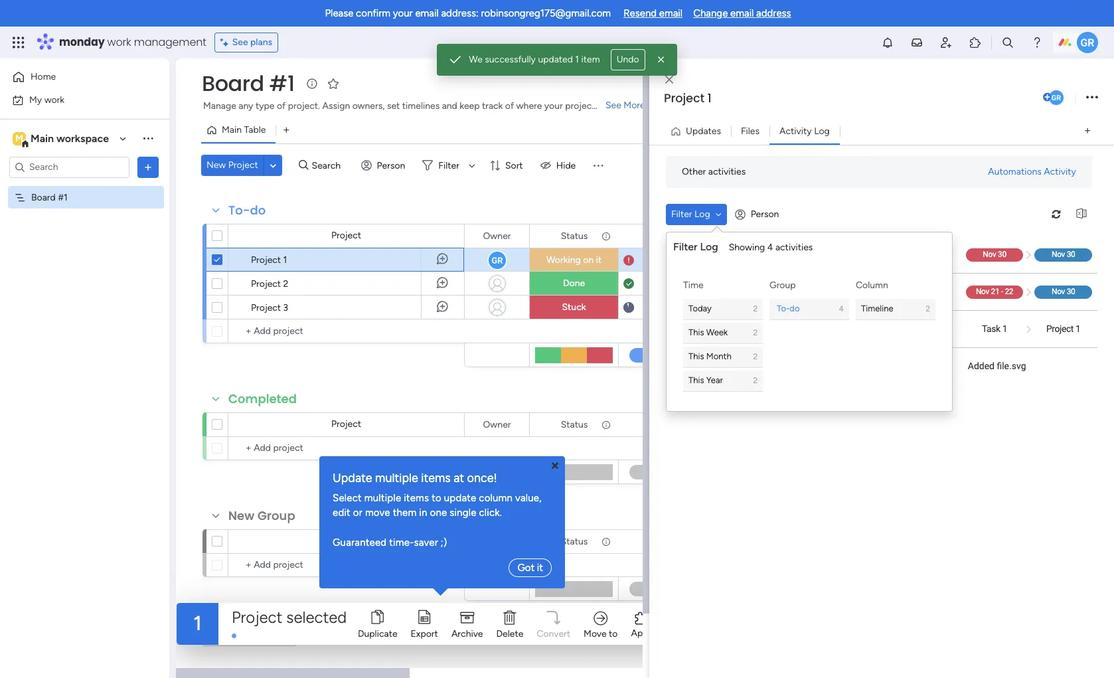 Task type: locate. For each thing, give the bounding box(es) containing it.
person left filter popup button
[[377, 160, 405, 171]]

got
[[517, 562, 534, 574]]

to- inside field
[[228, 202, 250, 219]]

1 now from the top
[[687, 249, 705, 259]]

task right month
[[738, 360, 757, 371]]

new project button
[[201, 155, 264, 176]]

0 vertical spatial 4
[[768, 241, 773, 253]]

30 up -
[[998, 249, 1007, 259]]

this left month
[[689, 352, 704, 361]]

0 vertical spatial timeline
[[889, 286, 925, 297]]

0 vertical spatial see
[[232, 37, 248, 48]]

keep
[[460, 100, 480, 112]]

of right track
[[505, 100, 514, 112]]

project 1 inside project 1 field
[[664, 90, 712, 106]]

1 vertical spatial owner
[[483, 419, 511, 430]]

option
[[0, 185, 169, 188]]

1 vertical spatial + add project text field
[[235, 440, 374, 456]]

main left table
[[222, 124, 242, 135]]

see left more on the top right of the page
[[606, 100, 622, 111]]

0 vertical spatial #1
[[269, 68, 295, 98]]

1 horizontal spatial of
[[505, 100, 514, 112]]

items up in
[[403, 492, 429, 504]]

0 vertical spatial owner field
[[480, 229, 514, 243]]

0 horizontal spatial of
[[277, 100, 286, 112]]

type
[[256, 100, 275, 112]]

main right workspace icon
[[31, 132, 54, 144]]

2 due date image from the top
[[642, 417, 688, 433]]

your right where on the top of the page
[[545, 100, 563, 112]]

task 1 right month
[[738, 360, 765, 371]]

now up the time
[[687, 249, 705, 259]]

stands.
[[598, 100, 627, 112]]

3 status field from the top
[[558, 534, 591, 549]]

0 horizontal spatial task
[[738, 360, 757, 371]]

your
[[393, 7, 413, 19], [545, 100, 563, 112]]

1 vertical spatial do
[[790, 304, 800, 314]]

#1 down search in workspace field
[[58, 192, 68, 203]]

greg robinson image
[[1077, 32, 1099, 53], [1048, 89, 1065, 106]]

v2 overdue deadline image
[[624, 254, 634, 267]]

1 horizontal spatial email
[[659, 7, 683, 19]]

manage any type of project. assign owners, set timelines and keep track of where your project stands.
[[203, 100, 627, 112]]

task 1 down nov 21 - 22
[[982, 323, 1008, 334]]

timeline down dapulse timeline column icon at top right
[[861, 304, 894, 314]]

move to
[[583, 628, 617, 639]]

to-do down new project button
[[228, 202, 266, 219]]

person button right search field on the top left
[[356, 155, 413, 176]]

nov up nov 21 - 22
[[983, 249, 997, 259]]

0 vertical spatial to-do
[[228, 202, 266, 219]]

+ Add project text field
[[235, 323, 374, 339], [235, 440, 374, 456], [235, 557, 374, 573]]

0 horizontal spatial new
[[207, 159, 226, 171]]

nov 21 - 22
[[976, 287, 1014, 296]]

activity
[[780, 125, 812, 136], [1044, 166, 1077, 177]]

activity up refresh icon
[[1044, 166, 1077, 177]]

1 horizontal spatial task 1
[[982, 323, 1008, 334]]

close image
[[655, 53, 668, 66], [665, 75, 673, 85]]

0 vertical spatial status
[[561, 230, 588, 241]]

0 vertical spatial status field
[[558, 229, 591, 243]]

+ add project text field down the 3
[[235, 323, 374, 339]]

to-do down showing 4 activities
[[777, 304, 800, 314]]

2 vertical spatial due date image
[[642, 534, 688, 550]]

0 horizontal spatial to-do
[[228, 202, 266, 219]]

add to favorites image
[[327, 77, 340, 90]]

0 vertical spatial multiple
[[375, 471, 418, 485]]

activity right files
[[780, 125, 812, 136]]

inbox image
[[911, 36, 924, 49]]

or
[[353, 507, 362, 519]]

board up any
[[202, 68, 264, 98]]

status for completed
[[561, 419, 588, 430]]

see inside button
[[232, 37, 248, 48]]

at
[[453, 471, 464, 485]]

month
[[706, 352, 732, 361]]

added file.svg
[[968, 360, 1026, 371]]

0 vertical spatial filter log
[[671, 208, 710, 220]]

new for new project
[[207, 159, 226, 171]]

1 vertical spatial activities
[[776, 241, 813, 253]]

nov right 22
[[1052, 287, 1065, 296]]

it right on
[[596, 254, 602, 266]]

items left the at
[[421, 471, 450, 485]]

new
[[207, 159, 226, 171], [228, 507, 255, 524]]

2 status field from the top
[[558, 417, 591, 432]]

0 horizontal spatial do
[[250, 202, 266, 219]]

column information image
[[601, 231, 612, 241], [601, 536, 612, 547]]

plans
[[250, 37, 272, 48]]

board #1 list box
[[0, 183, 169, 388]]

filter log
[[671, 208, 710, 220], [673, 240, 718, 253]]

new inside field
[[228, 507, 255, 524]]

this year
[[689, 375, 723, 385]]

add view image
[[284, 125, 289, 135]]

0 horizontal spatial email
[[415, 7, 439, 19]]

items for to
[[403, 492, 429, 504]]

selected
[[286, 607, 346, 627]]

1 vertical spatial owner field
[[480, 417, 514, 432]]

1 vertical spatial items
[[403, 492, 429, 504]]

2 this from the top
[[689, 352, 704, 361]]

board #1 inside list box
[[31, 192, 68, 203]]

0 vertical spatial close image
[[655, 53, 668, 66]]

move
[[583, 628, 606, 639]]

1 vertical spatial column information image
[[601, 536, 612, 547]]

to right move on the bottom right of page
[[608, 628, 617, 639]]

Search field
[[309, 156, 348, 175]]

multiple up them
[[375, 471, 418, 485]]

owner
[[483, 230, 511, 241], [483, 419, 511, 430]]

board down search in workspace field
[[31, 192, 56, 203]]

duplicate
[[357, 628, 397, 639]]

1 column information image from the top
[[601, 231, 612, 241]]

1 horizontal spatial main
[[222, 124, 242, 135]]

activities right other
[[709, 166, 746, 177]]

log left angle down icon on the top
[[695, 208, 710, 220]]

workspace options image
[[141, 132, 155, 145]]

board #1
[[202, 68, 295, 98], [31, 192, 68, 203]]

work
[[107, 35, 131, 50], [44, 94, 64, 105]]

arrow down image
[[464, 157, 480, 173]]

0 vertical spatial do
[[250, 202, 266, 219]]

1 vertical spatial new
[[228, 507, 255, 524]]

address:
[[441, 7, 479, 19]]

0 horizontal spatial main
[[31, 132, 54, 144]]

0 vertical spatial work
[[107, 35, 131, 50]]

assign
[[322, 100, 350, 112]]

email right resend
[[659, 7, 683, 19]]

my
[[29, 94, 42, 105]]

work for monday
[[107, 35, 131, 50]]

0 vertical spatial board
[[202, 68, 264, 98]]

filter left angle down icon on the top
[[671, 208, 692, 220]]

1 vertical spatial work
[[44, 94, 64, 105]]

0 horizontal spatial to-
[[228, 202, 250, 219]]

3 email from the left
[[731, 7, 754, 19]]

menu image
[[592, 159, 605, 172]]

0 vertical spatial it
[[596, 254, 602, 266]]

see more link
[[604, 99, 647, 112]]

where
[[516, 100, 542, 112]]

1 owner from the top
[[483, 230, 511, 241]]

1 vertical spatial this
[[689, 352, 704, 361]]

to-do
[[228, 202, 266, 219], [777, 304, 800, 314]]

timeline right dapulse timeline column icon at top right
[[889, 286, 925, 297]]

1 horizontal spatial to-do
[[777, 304, 800, 314]]

board #1 down search in workspace field
[[31, 192, 68, 203]]

owner for first owner field from the top of the page
[[483, 230, 511, 241]]

this for this month
[[689, 352, 704, 361]]

work for my
[[44, 94, 64, 105]]

1 horizontal spatial do
[[790, 304, 800, 314]]

board #1 up any
[[202, 68, 295, 98]]

1 email from the left
[[415, 7, 439, 19]]

2 now from the top
[[687, 286, 705, 297]]

monday
[[59, 35, 105, 50]]

showing 4 activities
[[729, 241, 813, 253]]

1 due date image from the top
[[642, 228, 688, 244]]

undo button
[[611, 49, 645, 70]]

click.
[[479, 507, 501, 519]]

greg robinson image left options icon on the top right of the page
[[1048, 89, 1065, 106]]

1 this from the top
[[689, 328, 704, 338]]

it right got
[[537, 562, 543, 574]]

2 column information image from the top
[[601, 536, 612, 547]]

1 + add project text field from the top
[[235, 323, 374, 339]]

3 status from the top
[[561, 536, 588, 547]]

list box containing now
[[666, 235, 1098, 384]]

of right type
[[277, 100, 286, 112]]

1 vertical spatial now
[[687, 286, 705, 297]]

update multiple items at once!
[[332, 471, 497, 485]]

filter left arrow down image
[[439, 160, 460, 171]]

email for change email address
[[731, 7, 754, 19]]

nov down refresh icon
[[1052, 249, 1065, 259]]

person
[[377, 160, 405, 171], [751, 209, 779, 220]]

this week
[[689, 328, 728, 338]]

week
[[706, 328, 728, 338]]

0 horizontal spatial activities
[[709, 166, 746, 177]]

email right change in the top of the page
[[731, 7, 754, 19]]

new inside button
[[207, 159, 226, 171]]

2 owner from the top
[[483, 419, 511, 430]]

see for see more
[[606, 100, 622, 111]]

0 horizontal spatial #1
[[58, 192, 68, 203]]

1 vertical spatial greg robinson image
[[1048, 89, 1065, 106]]

2 vertical spatial this
[[689, 375, 704, 385]]

nov 30 down refresh icon
[[1052, 249, 1076, 259]]

options image
[[1087, 89, 1099, 107]]

0 vertical spatial column information image
[[601, 231, 612, 241]]

column information image
[[601, 419, 612, 430]]

1 horizontal spatial group
[[770, 279, 796, 291]]

0 vertical spatial group
[[770, 279, 796, 291]]

email for resend email
[[659, 7, 683, 19]]

main
[[222, 124, 242, 135], [31, 132, 54, 144]]

person button up showing
[[730, 204, 787, 225]]

multiple up move
[[364, 492, 401, 504]]

0 horizontal spatial person button
[[356, 155, 413, 176]]

1 status field from the top
[[558, 229, 591, 243]]

on
[[583, 254, 594, 266]]

1 status from the top
[[561, 230, 588, 241]]

0 horizontal spatial work
[[44, 94, 64, 105]]

multiple for update
[[375, 471, 418, 485]]

update
[[443, 492, 476, 504]]

apps
[[631, 628, 652, 639]]

log down angle down icon on the top
[[700, 240, 718, 253]]

task down nov 21 - 22
[[982, 323, 1001, 334]]

archive
[[451, 628, 483, 639]]

your right confirm
[[393, 7, 413, 19]]

1 horizontal spatial task
[[982, 323, 1001, 334]]

nov left 21
[[976, 287, 990, 296]]

group down showing 4 activities
[[770, 279, 796, 291]]

2 for today
[[753, 304, 758, 313]]

v2 done deadline image
[[624, 277, 634, 290]]

select multiple items to update column value, edit or move them in one single click.
[[332, 492, 541, 519]]

options image
[[141, 160, 155, 174]]

person up showing 4 activities
[[751, 209, 779, 220]]

2 vertical spatial filter
[[673, 240, 698, 253]]

items inside select multiple items to update column value, edit or move them in one single click.
[[403, 492, 429, 504]]

search everything image
[[1002, 36, 1015, 49]]

1 vertical spatial see
[[606, 100, 622, 111]]

main for main table
[[222, 124, 242, 135]]

log down project 1 field at top
[[814, 125, 830, 136]]

1 vertical spatial task
[[738, 360, 757, 371]]

main for main workspace
[[31, 132, 54, 144]]

main inside the workspace selection element
[[31, 132, 54, 144]]

30 right 22
[[1067, 287, 1076, 296]]

1 horizontal spatial person button
[[730, 204, 787, 225]]

0 horizontal spatial person
[[377, 160, 405, 171]]

owners,
[[352, 100, 385, 112]]

filter log left angle down icon on the top
[[671, 208, 710, 220]]

work inside button
[[44, 94, 64, 105]]

0 vertical spatial items
[[421, 471, 450, 485]]

home
[[31, 71, 56, 82]]

2 horizontal spatial email
[[731, 7, 754, 19]]

2 status from the top
[[561, 419, 588, 430]]

greg robinson image right help icon
[[1077, 32, 1099, 53]]

Project 1 field
[[661, 90, 1041, 107]]

main inside button
[[222, 124, 242, 135]]

alert containing we successfully updated 1 item
[[437, 44, 677, 76]]

1 vertical spatial to
[[608, 628, 617, 639]]

#1 up type
[[269, 68, 295, 98]]

1 of from the left
[[277, 100, 286, 112]]

due date image
[[642, 228, 688, 244], [642, 417, 688, 433], [642, 534, 688, 550]]

main workspace
[[31, 132, 109, 144]]

1 vertical spatial filter
[[671, 208, 692, 220]]

nov
[[983, 249, 997, 259], [1052, 249, 1065, 259], [976, 287, 990, 296], [1052, 287, 1065, 296]]

22
[[1005, 287, 1014, 296]]

nov 30 up nov 21 - 22
[[983, 249, 1007, 259]]

1 vertical spatial status
[[561, 419, 588, 430]]

0 horizontal spatial it
[[537, 562, 543, 574]]

close image inside alert
[[655, 53, 668, 66]]

1 horizontal spatial new
[[228, 507, 255, 524]]

sort button
[[484, 155, 531, 176]]

Owner field
[[480, 229, 514, 243], [480, 417, 514, 432]]

alert
[[437, 44, 677, 76]]

0 vertical spatial to
[[431, 492, 441, 504]]

2 email from the left
[[659, 7, 683, 19]]

email left address:
[[415, 7, 439, 19]]

3 due date image from the top
[[642, 534, 688, 550]]

one
[[429, 507, 447, 519]]

multiple inside select multiple items to update column value, edit or move them in one single click.
[[364, 492, 401, 504]]

2 vertical spatial status
[[561, 536, 588, 547]]

edit
[[332, 507, 350, 519]]

0 vertical spatial task 1
[[982, 323, 1008, 334]]

to- down showing 4 activities
[[777, 304, 790, 314]]

0 horizontal spatial task 1
[[738, 360, 765, 371]]

1 horizontal spatial board #1
[[202, 68, 295, 98]]

filter down filter log button
[[673, 240, 698, 253]]

filter
[[439, 160, 460, 171], [671, 208, 692, 220], [673, 240, 698, 253]]

0 horizontal spatial 4
[[768, 241, 773, 253]]

to up "one"
[[431, 492, 441, 504]]

work right my
[[44, 94, 64, 105]]

0 horizontal spatial see
[[232, 37, 248, 48]]

items
[[421, 471, 450, 485], [403, 492, 429, 504]]

status field for completed
[[558, 417, 591, 432]]

0 vertical spatial person button
[[356, 155, 413, 176]]

0 vertical spatial due date image
[[642, 228, 688, 244]]

0 vertical spatial greg robinson image
[[1077, 32, 1099, 53]]

dapulse addbtn image
[[1043, 93, 1052, 102]]

timeline
[[889, 286, 925, 297], [861, 304, 894, 314]]

notifications image
[[881, 36, 895, 49]]

30 down export to excel image
[[1067, 249, 1076, 259]]

1 horizontal spatial greg robinson image
[[1077, 32, 1099, 53]]

3 this from the top
[[689, 375, 704, 385]]

0 horizontal spatial your
[[393, 7, 413, 19]]

0 vertical spatial task
[[982, 323, 1001, 334]]

2 vertical spatial + add project text field
[[235, 557, 374, 573]]

owner for 1st owner field from the bottom of the page
[[483, 419, 511, 430]]

1 horizontal spatial it
[[596, 254, 602, 266]]

now up today
[[687, 286, 705, 297]]

show board description image
[[304, 77, 320, 90]]

see left plans
[[232, 37, 248, 48]]

refresh image
[[1046, 209, 1067, 219]]

Status field
[[558, 229, 591, 243], [558, 417, 591, 432], [558, 534, 591, 549]]

0 horizontal spatial board #1
[[31, 192, 68, 203]]

this left week
[[689, 328, 704, 338]]

resend email link
[[624, 7, 683, 19]]

to- down new project button
[[228, 202, 250, 219]]

activities right showing
[[776, 241, 813, 253]]

filter log down filter log button
[[673, 240, 718, 253]]

hide
[[556, 160, 576, 171]]

list box
[[666, 235, 1098, 384]]

activity log
[[780, 125, 830, 136]]

1 horizontal spatial work
[[107, 35, 131, 50]]

multiple for select
[[364, 492, 401, 504]]

nov 30 right 22
[[1052, 287, 1076, 296]]

do down showing 4 activities
[[790, 304, 800, 314]]

3 + add project text field from the top
[[235, 557, 374, 573]]

board inside list box
[[31, 192, 56, 203]]

+ add project text field up selected
[[235, 557, 374, 573]]

files button
[[731, 121, 770, 142]]

0 horizontal spatial group
[[258, 507, 295, 524]]

stuck
[[562, 302, 586, 313]]

1 horizontal spatial activity
[[1044, 166, 1077, 177]]

30 for nov 21 - 22
[[1067, 287, 1076, 296]]

do down new project button
[[250, 202, 266, 219]]

this down 6m
[[689, 375, 704, 385]]

work right monday
[[107, 35, 131, 50]]

Search in workspace field
[[28, 159, 111, 175]]

1 vertical spatial group
[[258, 507, 295, 524]]

successfully
[[485, 54, 536, 65]]

+ add project text field up 'update'
[[235, 440, 374, 456]]

project inside button
[[228, 159, 258, 171]]

#1
[[269, 68, 295, 98], [58, 192, 68, 203]]

2 vertical spatial status field
[[558, 534, 591, 549]]

1 vertical spatial person
[[751, 209, 779, 220]]

0 vertical spatial new
[[207, 159, 226, 171]]

to-
[[228, 202, 250, 219], [777, 304, 790, 314]]

1 horizontal spatial 4
[[839, 304, 844, 313]]

1 vertical spatial status field
[[558, 417, 591, 432]]

group left edit
[[258, 507, 295, 524]]



Task type: describe. For each thing, give the bounding box(es) containing it.
select product image
[[12, 36, 25, 49]]

timelines
[[402, 100, 440, 112]]

1 vertical spatial your
[[545, 100, 563, 112]]

change email address link
[[693, 7, 791, 19]]

added
[[968, 360, 995, 371]]

today
[[689, 304, 712, 314]]

0 vertical spatial your
[[393, 7, 413, 19]]

dapulse timeline column image
[[876, 285, 886, 299]]

sort
[[505, 160, 523, 171]]

new project
[[207, 159, 258, 171]]

2 of from the left
[[505, 100, 514, 112]]

filter inside button
[[671, 208, 692, 220]]

track
[[482, 100, 503, 112]]

we
[[469, 54, 483, 65]]

column
[[856, 279, 889, 291]]

my work
[[29, 94, 64, 105]]

single
[[449, 507, 476, 519]]

my work button
[[8, 89, 143, 111]]

this for this week
[[689, 328, 704, 338]]

1 horizontal spatial #1
[[269, 68, 295, 98]]

1 vertical spatial timeline
[[861, 304, 894, 314]]

automations
[[988, 166, 1042, 177]]

project selected
[[231, 607, 346, 627]]

it inside got it link
[[537, 562, 543, 574]]

items for at
[[421, 471, 450, 485]]

1 vertical spatial filter log
[[673, 240, 718, 253]]

undo
[[617, 54, 639, 65]]

monday work management
[[59, 35, 206, 50]]

add view image
[[1085, 126, 1091, 136]]

due date image for new group
[[642, 534, 688, 550]]

item
[[582, 54, 600, 65]]

address
[[757, 7, 791, 19]]

other
[[682, 166, 706, 177]]

we successfully updated 1 item
[[469, 54, 600, 65]]

workspace image
[[13, 131, 26, 146]]

add new group button
[[203, 625, 297, 646]]

them
[[392, 507, 416, 519]]

1 horizontal spatial to
[[608, 628, 617, 639]]

help image
[[1031, 36, 1044, 49]]

angle down image
[[270, 160, 276, 170]]

in
[[419, 507, 427, 519]]

select
[[332, 492, 361, 504]]

0 vertical spatial board #1
[[202, 68, 295, 98]]

resend
[[624, 7, 657, 19]]

1 vertical spatial log
[[695, 208, 710, 220]]

confirm
[[356, 7, 391, 19]]

completed
[[228, 391, 297, 407]]

due date image for completed
[[642, 417, 688, 433]]

update
[[332, 471, 372, 485]]

guaranteed time-saver ;)
[[332, 537, 447, 549]]

Completed field
[[225, 391, 300, 408]]

value,
[[515, 492, 541, 504]]

got it
[[517, 562, 543, 574]]

once!
[[467, 471, 497, 485]]

dapulse drag 2 image
[[652, 354, 656, 369]]

other activities
[[682, 166, 746, 177]]

add
[[227, 630, 244, 641]]

file.svg
[[997, 360, 1026, 371]]

1 horizontal spatial board
[[202, 68, 264, 98]]

#1 inside list box
[[58, 192, 68, 203]]

updates button
[[665, 121, 731, 142]]

activity log button
[[770, 121, 840, 142]]

1 vertical spatial 4
[[839, 304, 844, 313]]

files
[[741, 125, 760, 136]]

project.
[[288, 100, 320, 112]]

21
[[991, 287, 1000, 296]]

1 owner field from the top
[[480, 229, 514, 243]]

0 vertical spatial log
[[814, 125, 830, 136]]

apps image
[[969, 36, 982, 49]]

To-do field
[[225, 202, 269, 219]]

workspace
[[56, 132, 109, 144]]

management
[[134, 35, 206, 50]]

1 vertical spatial close image
[[665, 75, 673, 85]]

;)
[[440, 537, 447, 549]]

resend email
[[624, 7, 683, 19]]

do inside field
[[250, 202, 266, 219]]

see for see plans
[[232, 37, 248, 48]]

1 vertical spatial activity
[[1044, 166, 1077, 177]]

new for new group
[[228, 507, 255, 524]]

see plans button
[[214, 33, 278, 52]]

working on it
[[547, 254, 602, 266]]

set
[[387, 100, 400, 112]]

updated
[[538, 54, 573, 65]]

filter log inside button
[[671, 208, 710, 220]]

please
[[325, 7, 354, 19]]

2m
[[687, 323, 701, 334]]

to inside select multiple items to update column value, edit or move them in one single click.
[[431, 492, 441, 504]]

2 for this week
[[753, 328, 758, 337]]

project inside field
[[664, 90, 705, 106]]

robinsongreg175@gmail.com
[[481, 7, 611, 19]]

this for this year
[[689, 375, 704, 385]]

0 horizontal spatial greg robinson image
[[1048, 89, 1065, 106]]

1 horizontal spatial person
[[751, 209, 779, 220]]

1 inside alert
[[575, 54, 579, 65]]

convert
[[536, 628, 570, 639]]

workspace selection element
[[13, 131, 111, 148]]

this month
[[689, 352, 732, 361]]

1 inside field
[[708, 90, 712, 106]]

filter log button
[[666, 204, 727, 225]]

see more
[[606, 100, 645, 111]]

2 vertical spatial log
[[700, 240, 718, 253]]

see plans
[[232, 37, 272, 48]]

nov 30 for nov 30
[[1052, 249, 1076, 259]]

2 owner field from the top
[[480, 417, 514, 432]]

home button
[[8, 66, 143, 88]]

nov 30 for nov 21 - 22
[[1052, 287, 1076, 296]]

filter button
[[417, 155, 480, 176]]

2 for timeline
[[926, 304, 930, 313]]

1 horizontal spatial activities
[[776, 241, 813, 253]]

more
[[624, 100, 645, 111]]

30 for nov 30
[[1067, 249, 1076, 259]]

done
[[563, 278, 585, 289]]

project 2
[[251, 278, 289, 290]]

New Group field
[[225, 507, 299, 525]]

export to excel image
[[1071, 209, 1093, 219]]

3
[[283, 302, 288, 313]]

year
[[706, 375, 723, 385]]

delete
[[496, 628, 523, 639]]

-
[[1001, 287, 1003, 296]]

invite members image
[[940, 36, 953, 49]]

manage
[[203, 100, 236, 112]]

automations activity button
[[983, 161, 1082, 182]]

please confirm your email address: robinsongreg175@gmail.com
[[325, 7, 611, 19]]

1 horizontal spatial to-
[[777, 304, 790, 314]]

2 + add project text field from the top
[[235, 440, 374, 456]]

0 vertical spatial activities
[[709, 166, 746, 177]]

new group
[[228, 507, 295, 524]]

showing
[[729, 241, 765, 253]]

2 for this year
[[753, 376, 758, 385]]

status field for to-do
[[558, 229, 591, 243]]

add new group
[[227, 630, 291, 641]]

column
[[478, 492, 512, 504]]

status for to-do
[[561, 230, 588, 241]]

change
[[693, 7, 728, 19]]

to-do inside to-do field
[[228, 202, 266, 219]]

v2 search image
[[299, 158, 309, 173]]

group inside field
[[258, 507, 295, 524]]

change email address
[[693, 7, 791, 19]]

Board #1 field
[[199, 68, 298, 98]]

0 vertical spatial activity
[[780, 125, 812, 136]]

1 vertical spatial person button
[[730, 204, 787, 225]]

angle down image
[[716, 210, 722, 219]]

2 for this month
[[753, 352, 758, 361]]

filter inside popup button
[[439, 160, 460, 171]]



Task type: vqa. For each thing, say whether or not it's contained in the screenshot.
v2 overdue deadline icon
yes



